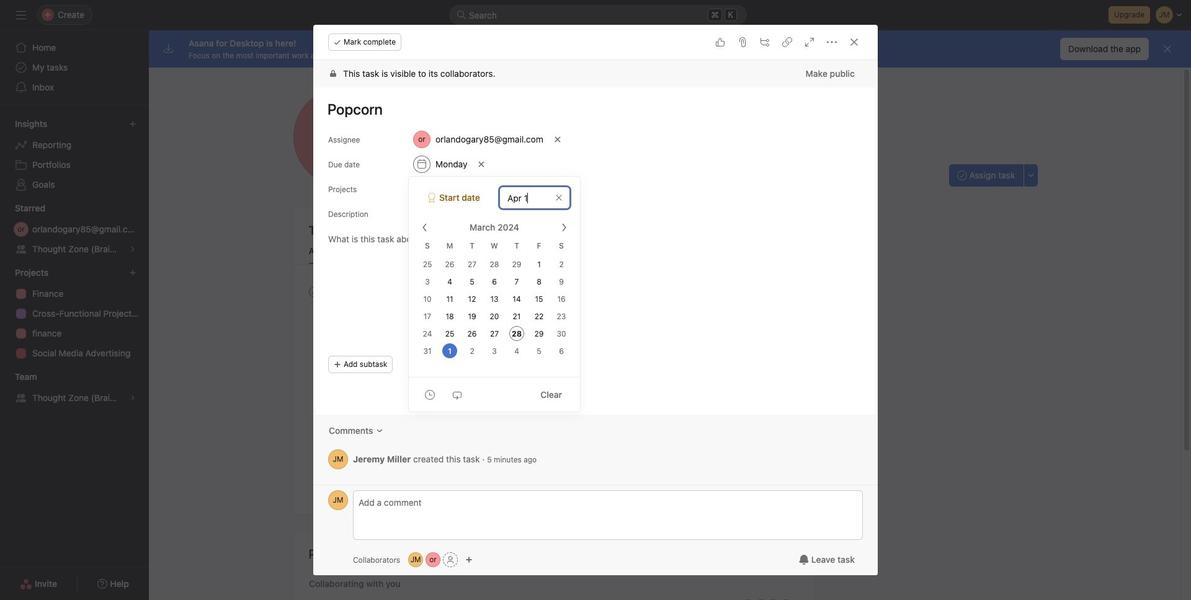 Task type: describe. For each thing, give the bounding box(es) containing it.
attachments: add a file to this task, popcorn image
[[738, 37, 748, 47]]

hide sidebar image
[[16, 10, 26, 20]]

comments image
[[376, 428, 383, 435]]

1 horizontal spatial clear due date image
[[555, 194, 563, 202]]

close task pane image
[[850, 37, 860, 47]]

mark complete image
[[306, 285, 321, 299]]

1 open user profile image from the top
[[328, 450, 348, 470]]

previous month image
[[420, 223, 430, 233]]

insights element
[[0, 113, 149, 197]]

prominent image
[[457, 10, 467, 20]]

dismiss image
[[1163, 44, 1173, 54]]

Mark complete checkbox
[[306, 285, 321, 299]]

Task Name text field
[[320, 95, 863, 124]]

set to repeat image
[[452, 390, 462, 400]]

2 horizontal spatial add or remove collaborators image
[[466, 557, 473, 564]]

add time image
[[425, 390, 435, 400]]

add subtask image
[[760, 37, 770, 47]]

copy task link image
[[783, 37, 793, 47]]



Task type: vqa. For each thing, say whether or not it's contained in the screenshot.
Days
no



Task type: locate. For each thing, give the bounding box(es) containing it.
2 open user profile image from the top
[[328, 491, 348, 511]]

tasks tabs tab list
[[294, 245, 814, 265]]

0 horizontal spatial clear due date image
[[478, 161, 486, 168]]

teams element
[[0, 366, 149, 411]]

0 likes. click to like this task image
[[716, 37, 726, 47]]

open user profile image
[[328, 450, 348, 470], [328, 491, 348, 511]]

clear due date image
[[478, 161, 486, 168], [555, 194, 563, 202]]

popcorn dialog
[[313, 25, 878, 576]]

more actions for this task image
[[827, 37, 837, 47]]

1 horizontal spatial add or remove collaborators image
[[426, 553, 441, 568]]

0 vertical spatial clear due date image
[[478, 161, 486, 168]]

remove assignee image
[[554, 136, 562, 143]]

global element
[[0, 30, 149, 105]]

main content
[[313, 60, 878, 485]]

0 horizontal spatial add or remove collaborators image
[[408, 553, 423, 568]]

1 vertical spatial open user profile image
[[328, 491, 348, 511]]

full screen image
[[805, 37, 815, 47]]

projects element
[[0, 262, 149, 366]]

0 vertical spatial open user profile image
[[328, 450, 348, 470]]

1 vertical spatial clear due date image
[[555, 194, 563, 202]]

Due date text field
[[500, 187, 570, 209]]

add or remove collaborators image
[[408, 553, 423, 568], [426, 553, 441, 568], [466, 557, 473, 564]]

next month image
[[559, 223, 569, 233]]

starred element
[[0, 197, 149, 262]]



